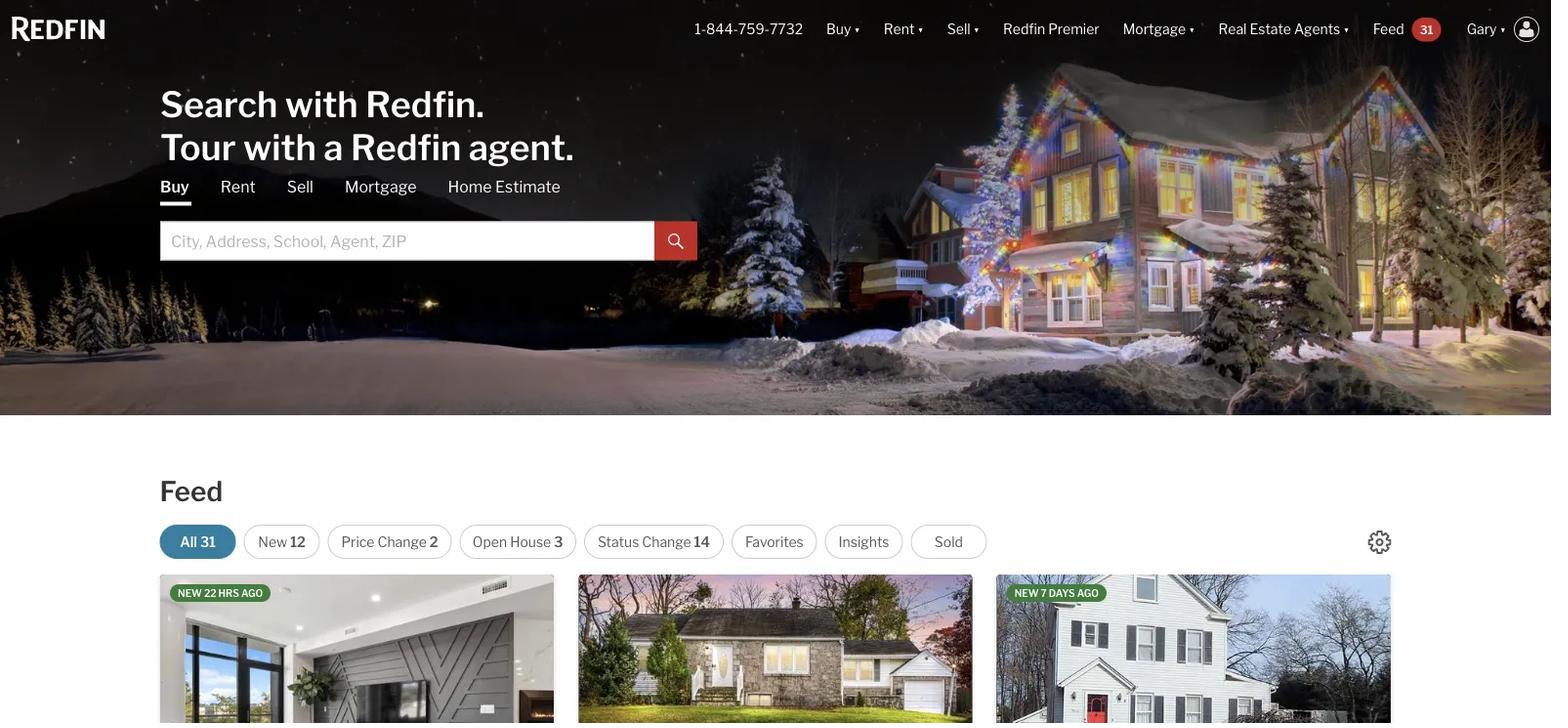 Task type: vqa. For each thing, say whether or not it's contained in the screenshot.
900K to the left
no



Task type: locate. For each thing, give the bounding box(es) containing it.
Sold radio
[[911, 525, 987, 559]]

1 horizontal spatial buy
[[827, 21, 852, 38]]

tab list
[[160, 176, 698, 260]]

home estimate
[[448, 177, 561, 196]]

mortgage ▾
[[1123, 21, 1196, 38]]

0 vertical spatial sell
[[948, 21, 971, 38]]

6 ▾ from the left
[[1501, 21, 1507, 38]]

rent right buy ▾ on the top of page
[[884, 21, 915, 38]]

change inside the status change radio
[[642, 534, 692, 550]]

sell
[[948, 21, 971, 38], [287, 177, 314, 196]]

feed right the agents
[[1374, 21, 1405, 38]]

sell link
[[287, 176, 314, 198]]

22
[[204, 587, 216, 599]]

rent link
[[221, 176, 256, 198]]

Status Change radio
[[584, 525, 724, 559]]

1 photo of 30 orchard st, montebello, ny 10901 image from the left
[[997, 575, 1391, 723]]

rent
[[884, 21, 915, 38], [221, 177, 256, 196]]

Insights radio
[[825, 525, 903, 559]]

2 ▾ from the left
[[918, 21, 924, 38]]

1 horizontal spatial ago
[[1078, 587, 1099, 599]]

all 31
[[180, 534, 216, 550]]

3 ▾ from the left
[[974, 21, 980, 38]]

change left 2 at the bottom
[[378, 534, 427, 550]]

sell right rent ▾
[[948, 21, 971, 38]]

2 change from the left
[[642, 534, 692, 550]]

new for new 22 hrs ago
[[178, 587, 202, 599]]

0 vertical spatial buy
[[827, 21, 852, 38]]

4 ▾ from the left
[[1189, 21, 1196, 38]]

buy inside dropdown button
[[827, 21, 852, 38]]

sold
[[935, 534, 963, 550]]

0 vertical spatial 31
[[1421, 22, 1434, 36]]

mortgage up city, address, school, agent, zip search field
[[345, 177, 417, 196]]

1 horizontal spatial mortgage
[[1123, 21, 1186, 38]]

buy ▾ button
[[815, 0, 873, 59]]

1 ago from the left
[[241, 587, 263, 599]]

0 horizontal spatial redfin
[[351, 126, 461, 169]]

▾ left rent ▾
[[854, 21, 861, 38]]

new
[[258, 534, 288, 550]]

1 horizontal spatial redfin
[[1004, 21, 1046, 38]]

change for 2
[[378, 534, 427, 550]]

ago for new 7 days ago
[[1078, 587, 1099, 599]]

0 horizontal spatial mortgage
[[345, 177, 417, 196]]

0 horizontal spatial rent
[[221, 177, 256, 196]]

▾ right the agents
[[1344, 21, 1350, 38]]

sell ▾ button
[[948, 0, 980, 59]]

buy for buy ▾
[[827, 21, 852, 38]]

0 horizontal spatial ago
[[241, 587, 263, 599]]

0 vertical spatial feed
[[1374, 21, 1405, 38]]

Favorites radio
[[732, 525, 818, 559]]

redfin up mortgage link in the top left of the page
[[351, 126, 461, 169]]

photo of 12 willow dr, suffern, ny 10901 image
[[579, 575, 973, 723], [973, 575, 1367, 723]]

1 vertical spatial feed
[[160, 475, 223, 508]]

real estate agents ▾ button
[[1207, 0, 1362, 59]]

real estate agents ▾
[[1219, 21, 1350, 38]]

feed
[[1374, 21, 1405, 38], [160, 475, 223, 508]]

rent for rent
[[221, 177, 256, 196]]

▾ right rent ▾
[[974, 21, 980, 38]]

photo of 30 orchard st, montebello, ny 10901 image
[[997, 575, 1391, 723], [1391, 575, 1552, 723]]

buy down tour
[[160, 177, 189, 196]]

buy link
[[160, 176, 189, 206]]

1 vertical spatial 31
[[200, 534, 216, 550]]

sell right rent 'link'
[[287, 177, 314, 196]]

photo of 8701 churchill rd #507, north bergen, nj 07047 image
[[160, 575, 554, 723], [554, 575, 948, 723]]

buy right 7732
[[827, 21, 852, 38]]

844-
[[707, 21, 739, 38]]

1 vertical spatial buy
[[160, 177, 189, 196]]

mortgage inside dropdown button
[[1123, 21, 1186, 38]]

0 horizontal spatial buy
[[160, 177, 189, 196]]

agent.
[[469, 126, 574, 169]]

new
[[178, 587, 202, 599], [1015, 587, 1039, 599]]

new left 7
[[1015, 587, 1039, 599]]

new left 22
[[178, 587, 202, 599]]

1 vertical spatial sell
[[287, 177, 314, 196]]

ago right "days"
[[1078, 587, 1099, 599]]

▾ for gary ▾
[[1501, 21, 1507, 38]]

1 horizontal spatial rent
[[884, 21, 915, 38]]

1 horizontal spatial 31
[[1421, 22, 1434, 36]]

rent down tour
[[221, 177, 256, 196]]

rent ▾ button
[[873, 0, 936, 59]]

1-844-759-7732 link
[[695, 21, 803, 38]]

mortgage
[[1123, 21, 1186, 38], [345, 177, 417, 196]]

feed up all at the left of the page
[[160, 475, 223, 508]]

0 vertical spatial rent
[[884, 21, 915, 38]]

change left '14'
[[642, 534, 692, 550]]

1 vertical spatial mortgage
[[345, 177, 417, 196]]

1 horizontal spatial new
[[1015, 587, 1039, 599]]

2
[[430, 534, 438, 550]]

ago
[[241, 587, 263, 599], [1078, 587, 1099, 599]]

▾
[[854, 21, 861, 38], [918, 21, 924, 38], [974, 21, 980, 38], [1189, 21, 1196, 38], [1344, 21, 1350, 38], [1501, 21, 1507, 38]]

1 horizontal spatial sell
[[948, 21, 971, 38]]

▾ left 'real'
[[1189, 21, 1196, 38]]

mortgage left 'real'
[[1123, 21, 1186, 38]]

0 vertical spatial redfin
[[1004, 21, 1046, 38]]

31 right all at the left of the page
[[200, 534, 216, 550]]

▾ for sell ▾
[[974, 21, 980, 38]]

1 vertical spatial rent
[[221, 177, 256, 196]]

rent inside dropdown button
[[884, 21, 915, 38]]

0 horizontal spatial change
[[378, 534, 427, 550]]

rent ▾ button
[[884, 0, 924, 59]]

with
[[285, 83, 358, 126], [243, 126, 316, 169]]

31
[[1421, 22, 1434, 36], [200, 534, 216, 550]]

0 horizontal spatial sell
[[287, 177, 314, 196]]

759-
[[739, 21, 770, 38]]

mortgage ▾ button
[[1123, 0, 1196, 59]]

31 left the gary
[[1421, 22, 1434, 36]]

2 ago from the left
[[1078, 587, 1099, 599]]

3
[[554, 534, 563, 550]]

change inside "price change" option
[[378, 534, 427, 550]]

0 horizontal spatial 31
[[200, 534, 216, 550]]

real estate agents ▾ link
[[1219, 0, 1350, 59]]

buy
[[827, 21, 852, 38], [160, 177, 189, 196]]

1 vertical spatial redfin
[[351, 126, 461, 169]]

7
[[1041, 587, 1047, 599]]

▾ right the gary
[[1501, 21, 1507, 38]]

ago right hrs
[[241, 587, 263, 599]]

redfin
[[1004, 21, 1046, 38], [351, 126, 461, 169]]

1 horizontal spatial change
[[642, 534, 692, 550]]

new 22 hrs ago
[[178, 587, 263, 599]]

1 new from the left
[[178, 587, 202, 599]]

sell for sell ▾
[[948, 21, 971, 38]]

0 vertical spatial mortgage
[[1123, 21, 1186, 38]]

All radio
[[160, 525, 236, 559]]

redfin left premier
[[1004, 21, 1046, 38]]

sell inside sell ▾ dropdown button
[[948, 21, 971, 38]]

1 ▾ from the left
[[854, 21, 861, 38]]

option group
[[160, 525, 987, 559]]

1 horizontal spatial feed
[[1374, 21, 1405, 38]]

▾ left 'sell ▾' on the top
[[918, 21, 924, 38]]

0 horizontal spatial new
[[178, 587, 202, 599]]

change
[[378, 534, 427, 550], [642, 534, 692, 550]]

1 change from the left
[[378, 534, 427, 550]]

redfin inside 'search with redfin. tour with a redfin agent.'
[[351, 126, 461, 169]]

2 new from the left
[[1015, 587, 1039, 599]]



Task type: describe. For each thing, give the bounding box(es) containing it.
buy ▾ button
[[827, 0, 861, 59]]

redfin inside redfin premier "button"
[[1004, 21, 1046, 38]]

mortgage ▾ button
[[1112, 0, 1207, 59]]

12
[[290, 534, 306, 550]]

buy ▾
[[827, 21, 861, 38]]

1 photo of 12 willow dr, suffern, ny 10901 image from the left
[[579, 575, 973, 723]]

gary ▾
[[1468, 21, 1507, 38]]

1-844-759-7732
[[695, 21, 803, 38]]

rent ▾
[[884, 21, 924, 38]]

mortgage for mortgage ▾
[[1123, 21, 1186, 38]]

14
[[694, 534, 710, 550]]

price change 2
[[341, 534, 438, 550]]

premier
[[1049, 21, 1100, 38]]

real
[[1219, 21, 1247, 38]]

▾ for mortgage ▾
[[1189, 21, 1196, 38]]

buy for buy
[[160, 177, 189, 196]]

mortgage for mortgage
[[345, 177, 417, 196]]

option group containing all
[[160, 525, 987, 559]]

sell for sell
[[287, 177, 314, 196]]

tour
[[160, 126, 236, 169]]

Open House radio
[[460, 525, 576, 559]]

price
[[341, 534, 375, 550]]

0 horizontal spatial feed
[[160, 475, 223, 508]]

estate
[[1250, 21, 1292, 38]]

1-
[[695, 21, 707, 38]]

change for 14
[[642, 534, 692, 550]]

1 photo of 8701 churchill rd #507, north bergen, nj 07047 image from the left
[[160, 575, 554, 723]]

mortgage link
[[345, 176, 417, 198]]

all
[[180, 534, 197, 550]]

hrs
[[218, 587, 239, 599]]

Price Change radio
[[328, 525, 452, 559]]

7732
[[770, 21, 803, 38]]

open house 3
[[473, 534, 563, 550]]

▾ for rent ▾
[[918, 21, 924, 38]]

redfin.
[[366, 83, 485, 126]]

new for new 7 days ago
[[1015, 587, 1039, 599]]

home estimate link
[[448, 176, 561, 198]]

2 photo of 30 orchard st, montebello, ny 10901 image from the left
[[1391, 575, 1552, 723]]

home
[[448, 177, 492, 196]]

5 ▾ from the left
[[1344, 21, 1350, 38]]

ago for new 22 hrs ago
[[241, 587, 263, 599]]

2 photo of 12 willow dr, suffern, ny 10901 image from the left
[[973, 575, 1367, 723]]

sell ▾ button
[[936, 0, 992, 59]]

a
[[324, 126, 343, 169]]

new 7 days ago
[[1015, 587, 1099, 599]]

2 photo of 8701 churchill rd #507, north bergen, nj 07047 image from the left
[[554, 575, 948, 723]]

redfin premier
[[1004, 21, 1100, 38]]

New radio
[[244, 525, 320, 559]]

new 12
[[258, 534, 306, 550]]

agents
[[1295, 21, 1341, 38]]

rent for rent ▾
[[884, 21, 915, 38]]

days
[[1049, 587, 1076, 599]]

insights
[[839, 534, 890, 550]]

search with redfin. tour with a redfin agent.
[[160, 83, 574, 169]]

search
[[160, 83, 278, 126]]

City, Address, School, Agent, ZIP search field
[[160, 221, 655, 260]]

estimate
[[496, 177, 561, 196]]

submit search image
[[668, 234, 684, 249]]

tab list containing buy
[[160, 176, 698, 260]]

▾ for buy ▾
[[854, 21, 861, 38]]

sell ▾
[[948, 21, 980, 38]]

open
[[473, 534, 507, 550]]

favorites
[[746, 534, 804, 550]]

house
[[510, 534, 551, 550]]

status
[[598, 534, 639, 550]]

gary
[[1468, 21, 1498, 38]]

status change 14
[[598, 534, 710, 550]]

redfin premier button
[[992, 0, 1112, 59]]

31 inside all radio
[[200, 534, 216, 550]]



